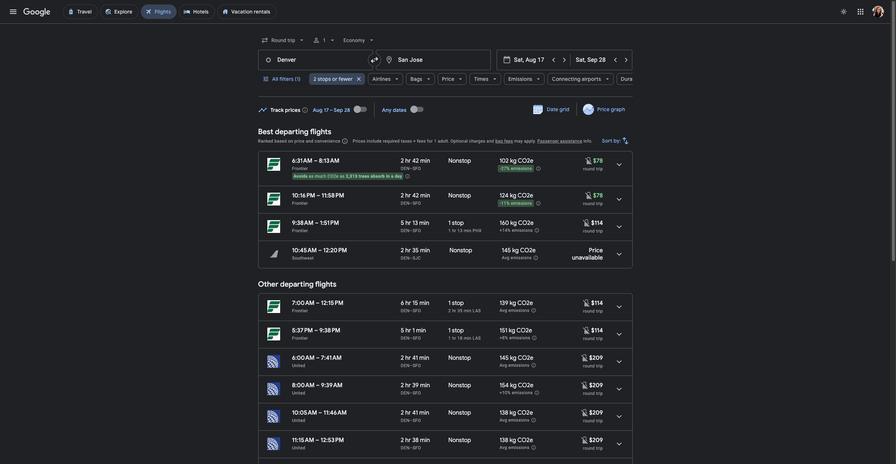 Task type: vqa. For each thing, say whether or not it's contained in the screenshot.
middle 1 stop flight. element
yes



Task type: describe. For each thing, give the bounding box(es) containing it.
total duration 6 hr 15 min. element
[[401, 300, 448, 308]]

209 us dollars text field for flight details. leaves denver international airport at 6:00 am on saturday, august 17 and arrives at san francisco international airport at 7:41 am on saturday, august 17. icon
[[589, 354, 603, 362]]

Departure time: 10:05 AM. text field
[[292, 409, 317, 417]]

Departure time: 11:15 AM. text field
[[292, 437, 314, 444]]

total duration 2 hr 42 min. element for leaves denver international airport at 10:16 pm on saturday, august 17 and arrives at san francisco international airport at 11:58 pm on saturday, august 17. element
[[401, 192, 448, 200]]

209 us dollars text field for this price for this flight doesn't include overhead bin access. if you need a carry-on bag, use the bags filter to update prices. image for the carbon emissions estimate: 154 kilograms. +10% emissions. learn more about this emissions estimate image
[[589, 382, 603, 389]]

Where from? text field
[[258, 50, 373, 70]]

Arrival time: 11:46 AM. text field
[[324, 409, 347, 417]]

nonstop flight. element for total duration 2 hr 42 min. element associated with leaves denver international airport at 10:16 pm on saturday, august 17 and arrives at san francisco international airport at 11:58 pm on saturday, august 17. element
[[448, 192, 471, 200]]

nonstop flight. element for total duration 2 hr 38 min. "element"
[[448, 437, 471, 445]]

this price for this flight doesn't include overhead bin access. if you need a carry-on bag, use the bags filter to update prices. image left 'flight details. leaves denver international airport at 10:05 am on saturday, august 17 and arrives at san francisco international airport at 11:46 am on saturday, august 17.' image
[[580, 408, 589, 417]]

Arrival time: 8:13 AM. text field
[[319, 157, 339, 165]]

carbon emissions estimate: 151 kilograms. +8% emissions. learn more about this emissions estimate image
[[532, 335, 537, 341]]

total duration 2 hr 42 min. element for leaves denver international airport at 6:31 am on saturday, august 17 and arrives at san francisco international airport at 8:13 am on saturday, august 17. element
[[401, 157, 448, 166]]

Departure time: 9:38 AM. text field
[[292, 219, 313, 227]]

this price for this flight doesn't include overhead bin access. if you need a carry-on bag, use the bags filter to update prices. image for 114 us dollars text box related to flight details. leaves denver international airport at 5:37 pm on saturday, august 17 and arrives at san francisco international airport at 9:38 pm on saturday, august 17. image
[[582, 326, 591, 335]]

Departure time: 5:37 PM. text field
[[292, 327, 313, 334]]

total duration 2 hr 41 min. element for leaves denver international airport at 10:05 am on saturday, august 17 and arrives at san francisco international airport at 11:46 am on saturday, august 17. element
[[401, 409, 448, 418]]

leaves denver international airport at 8:00 am on saturday, august 17 and arrives at san francisco international airport at 9:39 am on saturday, august 17. element
[[292, 382, 342, 389]]

Arrival time: 11:58 PM. text field
[[322, 192, 344, 199]]

flight details. leaves denver international airport at 6:00 am on saturday, august 17 and arrives at san francisco international airport at 7:41 am on saturday, august 17. image
[[610, 353, 628, 371]]

total duration 2 hr 41 min. element for leaves denver international airport at 6:00 am on saturday, august 17 and arrives at san francisco international airport at 7:41 am on saturday, august 17. element
[[401, 354, 448, 363]]

leaves denver international airport at 10:16 pm on saturday, august 17 and arrives at san francisco international airport at 11:58 pm on saturday, august 17. element
[[292, 192, 344, 199]]

flight details. leaves denver international airport at 10:16 pm on saturday, august 17 and arrives at san francisco international airport at 11:58 pm on saturday, august 17. image
[[610, 191, 628, 208]]

total duration 5 hr 13 min. element
[[401, 219, 448, 228]]

leaves denver international airport at 6:00 am on saturday, august 17 and arrives at san francisco international airport at 7:41 am on saturday, august 17. element
[[292, 354, 342, 362]]

Return text field
[[576, 50, 610, 70]]

total duration 2 hr 39 min. element
[[401, 382, 448, 390]]

this price for this flight doesn't include overhead bin access. if you need a carry-on bag, use the bags filter to update prices. image left flight details. leaves denver international airport at 6:00 am on saturday, august 17 and arrives at san francisco international airport at 7:41 am on saturday, august 17. icon
[[580, 354, 589, 362]]

Arrival time: 12:20 PM. text field
[[323, 247, 347, 254]]

this price for this flight doesn't include overhead bin access. if you need a carry-on bag, use the bags filter to update prices. image for the carbon emissions estimate: 154 kilograms. +10% emissions. learn more about this emissions estimate image
[[580, 381, 589, 390]]

1 stop flight. element for "total duration 6 hr 15 min." element
[[448, 300, 464, 308]]

leaves denver international airport at 9:38 am on saturday, august 17 and arrives at san francisco international airport at 1:51 pm on saturday, august 17. element
[[292, 219, 339, 227]]

78 US dollars text field
[[593, 157, 603, 165]]

this price for this flight doesn't include overhead bin access. if you need a carry-on bag, use the bags filter to update prices. image for 78 us dollars text field
[[584, 191, 593, 200]]

1 stop flight. element for total duration 5 hr 1 min. element on the bottom of page
[[448, 327, 464, 335]]

carbon emissions estimate: 145 kilograms. average emissions. learn more about this emissions estimate image for nonstop flight. element for total duration 2 hr 41 min. element associated with leaves denver international airport at 6:00 am on saturday, august 17 and arrives at san francisco international airport at 7:41 am on saturday, august 17. element
[[531, 363, 536, 368]]

flight details. leaves denver international airport at 9:38 am on saturday, august 17 and arrives at san francisco international airport at 1:51 pm on saturday, august 17. image
[[610, 218, 628, 236]]

flight details. leaves denver international airport at 11:15 am on saturday, august 17 and arrives at san francisco international airport at 12:53 pm on saturday, august 17. image
[[610, 435, 628, 453]]

flight details. leaves denver international airport at 8:00 am on saturday, august 17 and arrives at san francisco international airport at 9:39 am on saturday, august 17. image
[[610, 380, 628, 398]]

Departure text field
[[514, 50, 548, 70]]

nonstop flight. element for total duration 2 hr 35 min. element
[[449, 247, 472, 255]]

114 US dollars text field
[[591, 300, 603, 307]]

Departure time: 7:00 AM. text field
[[292, 300, 314, 307]]

total duration 2 hr 35 min. element
[[401, 247, 449, 255]]

flight details. leaves denver international airport at 6:31 am on saturday, august 17 and arrives at san francisco international airport at 8:13 am on saturday, august 17. image
[[610, 156, 628, 173]]

flight details. leaves denver international airport at 10:45 am on saturday, august 17 and arrives at san josé mineta international airport at 12:20 pm on saturday, august 17. image
[[610, 245, 628, 263]]

1 stop flight. element for total duration 5 hr 13 min. element
[[448, 219, 464, 228]]

this price for this flight doesn't include overhead bin access. if you need a carry-on bag, use the bags filter to update prices. image for 114 us dollars text field
[[582, 299, 591, 307]]

carbon emissions estimate: 138 kilograms. average emissions. learn more about this emissions estimate image for this price for this flight doesn't include overhead bin access. if you need a carry-on bag, use the bags filter to update prices. image on the left of 'flight details. leaves denver international airport at 10:05 am on saturday, august 17 and arrives at san francisco international airport at 11:46 am on saturday, august 17.' image
[[531, 418, 536, 423]]

Arrival time: 1:51 PM. text field
[[320, 219, 339, 227]]

209 us dollars text field for this price for this flight doesn't include overhead bin access. if you need a carry-on bag, use the bags filter to update prices. image on the left of 'flight details. leaves denver international airport at 10:05 am on saturday, august 17 and arrives at san francisco international airport at 11:46 am on saturday, august 17.' image
[[589, 409, 603, 417]]

Departure time: 6:00 AM. text field
[[292, 354, 315, 362]]

Arrival time: 9:38 PM. text field
[[319, 327, 340, 334]]



Task type: locate. For each thing, give the bounding box(es) containing it.
flight details. leaves denver international airport at 7:00 am on saturday, august 17 and arrives at san francisco international airport at 12:15 pm on saturday, august 17. image
[[610, 298, 628, 316]]

total duration 2 hr 41 min. element
[[401, 354, 448, 363], [401, 409, 448, 418]]

nonstop flight. element for total duration 2 hr 39 min. element
[[448, 382, 471, 390]]

0 vertical spatial 209 us dollars text field
[[589, 382, 603, 389]]

1 1 stop flight. element from the top
[[448, 219, 464, 228]]

total duration 2 hr 41 min. element down total duration 5 hr 1 min. element on the bottom of page
[[401, 354, 448, 363]]

carbon emissions estimate: 102 kilograms. -27% emissions. learn more about this emissions estimate image
[[536, 166, 541, 171]]

this price for this flight doesn't include overhead bin access. if you need a carry-on bag, use the bags filter to update prices. image left flight details. leaves denver international airport at 8:00 am on saturday, august 17 and arrives at san francisco international airport at 9:39 am on saturday, august 17. icon
[[580, 381, 589, 390]]

leaves denver international airport at 10:05 am on saturday, august 17 and arrives at san francisco international airport at 11:46 am on saturday, august 17. element
[[292, 409, 347, 417]]

114 us dollars text field for flight details. leaves denver international airport at 5:37 pm on saturday, august 17 and arrives at san francisco international airport at 9:38 pm on saturday, august 17. image
[[591, 327, 603, 334]]

leaves denver international airport at 7:00 am on saturday, august 17 and arrives at san francisco international airport at 12:15 pm on saturday, august 17. element
[[292, 300, 343, 307]]

0 vertical spatial 209 us dollars text field
[[589, 354, 603, 362]]

main menu image
[[9, 7, 18, 16]]

1 total duration 2 hr 41 min. element from the top
[[401, 354, 448, 363]]

carbon emissions estimate: 124 kilograms. -11% emissions. learn more about this emissions estimate image
[[536, 201, 541, 206]]

this price for this flight doesn't include overhead bin access. if you need a carry-on bag, use the bags filter to update prices. image left flight details. leaves denver international airport at 9:38 am on saturday, august 17 and arrives at san francisco international airport at 1:51 pm on saturday, august 17. icon
[[582, 219, 591, 227]]

0 vertical spatial total duration 2 hr 41 min. element
[[401, 354, 448, 363]]

1 stop flight. element
[[448, 219, 464, 228], [448, 300, 464, 308], [448, 327, 464, 335]]

114 us dollars text field left flight details. leaves denver international airport at 5:37 pm on saturday, august 17 and arrives at san francisco international airport at 9:38 pm on saturday, august 17. image
[[591, 327, 603, 334]]

Departure time: 8:00 AM. text field
[[292, 382, 315, 389]]

209 us dollars text field left 'flight details. leaves denver international airport at 10:05 am on saturday, august 17 and arrives at san francisco international airport at 11:46 am on saturday, august 17.' image
[[589, 409, 603, 417]]

Departure time: 10:45 AM. text field
[[292, 247, 317, 254]]

1 vertical spatial 209 us dollars text field
[[589, 409, 603, 417]]

this price for this flight doesn't include overhead bin access. if you need a carry-on bag, use the bags filter to update prices. image left the flight details. leaves denver international airport at 7:00 am on saturday, august 17 and arrives at san francisco international airport at 12:15 pm on saturday, august 17. image
[[582, 299, 591, 307]]

total duration 2 hr 42 min. element down avoids as much co2e as 2313 trees absorb in a day. learn more about this calculation. image
[[401, 192, 448, 200]]

learn more about ranking image
[[342, 138, 348, 144]]

Where to? text field
[[376, 50, 491, 70]]

nonstop flight. element for total duration 2 hr 42 min. element associated with leaves denver international airport at 6:31 am on saturday, august 17 and arrives at san francisco international airport at 8:13 am on saturday, august 17. element
[[448, 157, 471, 166]]

Arrival time: 12:53 PM. text field
[[321, 437, 344, 444]]

change appearance image
[[835, 3, 853, 20]]

1 carbon emissions estimate: 138 kilograms. average emissions. learn more about this emissions estimate image from the top
[[531, 418, 536, 423]]

0 vertical spatial carbon emissions estimate: 145 kilograms. average emissions. learn more about this emissions estimate image
[[533, 255, 538, 260]]

209 us dollars text field left flight details. leaves denver international airport at 11:15 am on saturday, august 17 and arrives at san francisco international airport at 12:53 pm on saturday, august 17. icon
[[589, 437, 603, 444]]

this price for this flight doesn't include overhead bin access. if you need a carry-on bag, use the bags filter to update prices. image left the flight details. leaves denver international airport at 10:16 pm on saturday, august 17 and arrives at san francisco international airport at 11:58 pm on saturday, august 17. image
[[584, 191, 593, 200]]

Arrival time: 12:15 PM. text field
[[321, 300, 343, 307]]

1 total duration 2 hr 42 min. element from the top
[[401, 157, 448, 166]]

total duration 2 hr 42 min. element
[[401, 157, 448, 166], [401, 192, 448, 200]]

1 209 us dollars text field from the top
[[589, 382, 603, 389]]

carbon emissions estimate: 154 kilograms. +10% emissions. learn more about this emissions estimate image
[[534, 390, 539, 395]]

Arrival time: 9:39 AM. text field
[[321, 382, 342, 389]]

0 vertical spatial carbon emissions estimate: 138 kilograms. average emissions. learn more about this emissions estimate image
[[531, 418, 536, 423]]

carbon emissions estimate: 145 kilograms. average emissions. learn more about this emissions estimate image
[[533, 255, 538, 260], [531, 363, 536, 368]]

78 US dollars text field
[[593, 192, 603, 199]]

flight details. leaves denver international airport at 10:05 am on saturday, august 17 and arrives at san francisco international airport at 11:46 am on saturday, august 17. image
[[610, 408, 628, 425]]

total duration 2 hr 41 min. element up total duration 2 hr 38 min. "element"
[[401, 409, 448, 418]]

Departure time: 6:31 AM. text field
[[292, 157, 312, 165]]

2 1 stop flight. element from the top
[[448, 300, 464, 308]]

1 vertical spatial total duration 2 hr 42 min. element
[[401, 192, 448, 200]]

flight details. leaves denver international airport at 5:37 pm on saturday, august 17 and arrives at san francisco international airport at 9:38 pm on saturday, august 17. image
[[610, 326, 628, 343]]

this price for this flight doesn't include overhead bin access. if you need a carry-on bag, use the bags filter to update prices. image left flight details. leaves denver international airport at 6:31 am on saturday, august 17 and arrives at san francisco international airport at 8:13 am on saturday, august 17. image
[[584, 156, 593, 165]]

209 us dollars text field left flight details. leaves denver international airport at 6:00 am on saturday, august 17 and arrives at san francisco international airport at 7:41 am on saturday, august 17. icon
[[589, 354, 603, 362]]

1 vertical spatial 114 us dollars text field
[[591, 327, 603, 334]]

2 carbon emissions estimate: 138 kilograms. average emissions. learn more about this emissions estimate image from the top
[[531, 445, 536, 450]]

Arrival time: 7:41 AM. text field
[[321, 354, 342, 362]]

1 209 us dollars text field from the top
[[589, 354, 603, 362]]

carbon emissions estimate: 139 kilograms. average emissions. learn more about this emissions estimate image
[[531, 308, 536, 313]]

total duration 2 hr 42 min. element up avoids as much co2e as 2313 trees absorb in a day. learn more about this calculation. image
[[401, 157, 448, 166]]

None field
[[258, 31, 308, 49], [340, 31, 378, 49], [258, 31, 308, 49], [340, 31, 378, 49]]

1 vertical spatial carbon emissions estimate: 145 kilograms. average emissions. learn more about this emissions estimate image
[[531, 363, 536, 368]]

114 us dollars text field left flight details. leaves denver international airport at 9:38 am on saturday, august 17 and arrives at san francisco international airport at 1:51 pm on saturday, august 17. icon
[[591, 219, 603, 227]]

1 vertical spatial total duration 2 hr 41 min. element
[[401, 409, 448, 418]]

loading results progress bar
[[0, 23, 891, 25]]

carbon emissions estimate: 160 kilograms. +14% emissions. learn more about this emissions estimate image
[[534, 228, 539, 233]]

1 vertical spatial 1 stop flight. element
[[448, 300, 464, 308]]

209 us dollars text field for flight details. leaves denver international airport at 11:15 am on saturday, august 17 and arrives at san francisco international airport at 12:53 pm on saturday, august 17. icon
[[589, 437, 603, 444]]

carbon emissions estimate: 145 kilograms. average emissions. learn more about this emissions estimate image for nonstop flight. element related to total duration 2 hr 35 min. element
[[533, 255, 538, 260]]

carbon emissions estimate: 138 kilograms. average emissions. learn more about this emissions estimate image for 209 us dollars text field corresponding to flight details. leaves denver international airport at 11:15 am on saturday, august 17 and arrives at san francisco international airport at 12:53 pm on saturday, august 17. icon's this price for this flight doesn't include overhead bin access. if you need a carry-on bag, use the bags filter to update prices. icon
[[531, 445, 536, 450]]

209 US dollars text field
[[589, 382, 603, 389], [589, 409, 603, 417]]

this price for this flight doesn't include overhead bin access. if you need a carry-on bag, use the bags filter to update prices. image left flight details. leaves denver international airport at 11:15 am on saturday, august 17 and arrives at san francisco international airport at 12:53 pm on saturday, august 17. icon
[[580, 436, 589, 445]]

this price for this flight doesn't include overhead bin access. if you need a carry-on bag, use the bags filter to update prices. image
[[584, 191, 593, 200], [582, 299, 591, 307], [582, 326, 591, 335], [580, 436, 589, 445]]

114 US dollars text field
[[591, 219, 603, 227], [591, 327, 603, 334]]

carbon emissions estimate: 145 kilograms. average emissions. learn more about this emissions estimate image down carbon emissions estimate: 160 kilograms. +14% emissions. learn more about this emissions estimate icon
[[533, 255, 538, 260]]

0 vertical spatial 1 stop flight. element
[[448, 219, 464, 228]]

leaves denver international airport at 10:45 am on saturday, august 17 and arrives at san josé mineta international airport at 12:20 pm on saturday, august 17. element
[[292, 247, 347, 254]]

2 114 us dollars text field from the top
[[591, 327, 603, 334]]

learn more about tracked prices image
[[302, 107, 308, 113]]

1 vertical spatial carbon emissions estimate: 138 kilograms. average emissions. learn more about this emissions estimate image
[[531, 445, 536, 450]]

2 vertical spatial 1 stop flight. element
[[448, 327, 464, 335]]

leaves denver international airport at 11:15 am on saturday, august 17 and arrives at san francisco international airport at 12:53 pm on saturday, august 17. element
[[292, 437, 344, 444]]

this price for this flight doesn't include overhead bin access. if you need a carry-on bag, use the bags filter to update prices. image
[[584, 156, 593, 165], [582, 219, 591, 227], [580, 354, 589, 362], [580, 381, 589, 390], [580, 408, 589, 417]]

209 US dollars text field
[[589, 354, 603, 362], [589, 437, 603, 444]]

carbon emissions estimate: 145 kilograms. average emissions. learn more about this emissions estimate image down carbon emissions estimate: 151 kilograms. +8% emissions. learn more about this emissions estimate icon
[[531, 363, 536, 368]]

2 total duration 2 hr 41 min. element from the top
[[401, 409, 448, 418]]

Departure time: 10:16 PM. text field
[[292, 192, 315, 199]]

3 1 stop flight. element from the top
[[448, 327, 464, 335]]

1 vertical spatial 209 us dollars text field
[[589, 437, 603, 444]]

2 209 us dollars text field from the top
[[589, 437, 603, 444]]

nonstop flight. element for leaves denver international airport at 10:05 am on saturday, august 17 and arrives at san francisco international airport at 11:46 am on saturday, august 17. element total duration 2 hr 41 min. element
[[448, 409, 471, 418]]

main content
[[258, 100, 633, 464]]

0 vertical spatial total duration 2 hr 42 min. element
[[401, 157, 448, 166]]

0 vertical spatial 114 us dollars text field
[[591, 219, 603, 227]]

avoids as much co2e as 2313 trees absorb in a day. learn more about this calculation. image
[[405, 174, 410, 179]]

this price for this flight doesn't include overhead bin access. if you need a carry-on bag, use the bags filter to update prices. image for carbon emissions estimate: 160 kilograms. +14% emissions. learn more about this emissions estimate icon
[[582, 219, 591, 227]]

this price for this flight doesn't include overhead bin access. if you need a carry-on bag, use the bags filter to update prices. image for 209 us dollars text field corresponding to flight details. leaves denver international airport at 11:15 am on saturday, august 17 and arrives at san francisco international airport at 12:53 pm on saturday, august 17. icon
[[580, 436, 589, 445]]

1 114 us dollars text field from the top
[[591, 219, 603, 227]]

this price for this flight doesn't include overhead bin access. if you need a carry-on bag, use the bags filter to update prices. image for carbon emissions estimate: 102 kilograms. -27% emissions. learn more about this emissions estimate icon
[[584, 156, 593, 165]]

leaves denver international airport at 5:37 pm on saturday, august 17 and arrives at san francisco international airport at 9:38 pm on saturday, august 17. element
[[292, 327, 340, 334]]

nonstop flight. element for total duration 2 hr 41 min. element associated with leaves denver international airport at 6:00 am on saturday, august 17 and arrives at san francisco international airport at 7:41 am on saturday, august 17. element
[[448, 354, 471, 363]]

None search field
[[258, 31, 654, 97]]

2 209 us dollars text field from the top
[[589, 409, 603, 417]]

2 total duration 2 hr 42 min. element from the top
[[401, 192, 448, 200]]

carbon emissions estimate: 138 kilograms. average emissions. learn more about this emissions estimate image
[[531, 418, 536, 423], [531, 445, 536, 450]]

nonstop flight. element
[[448, 157, 471, 166], [448, 192, 471, 200], [449, 247, 472, 255], [448, 354, 471, 363], [448, 382, 471, 390], [448, 409, 471, 418], [448, 437, 471, 445]]

leaves denver international airport at 6:31 am on saturday, august 17 and arrives at san francisco international airport at 8:13 am on saturday, august 17. element
[[292, 157, 339, 165]]

total duration 2 hr 38 min. element
[[401, 437, 448, 445]]

swap origin and destination. image
[[370, 56, 379, 64]]

this price for this flight doesn't include overhead bin access. if you need a carry-on bag, use the bags filter to update prices. image down 114 us dollars text field
[[582, 326, 591, 335]]

find the best price region
[[258, 100, 633, 122]]

114 us dollars text field for flight details. leaves denver international airport at 9:38 am on saturday, august 17 and arrives at san francisco international airport at 1:51 pm on saturday, august 17. icon
[[591, 219, 603, 227]]

209 us dollars text field left flight details. leaves denver international airport at 8:00 am on saturday, august 17 and arrives at san francisco international airport at 9:39 am on saturday, august 17. icon
[[589, 382, 603, 389]]

total duration 5 hr 1 min. element
[[401, 327, 448, 335]]



